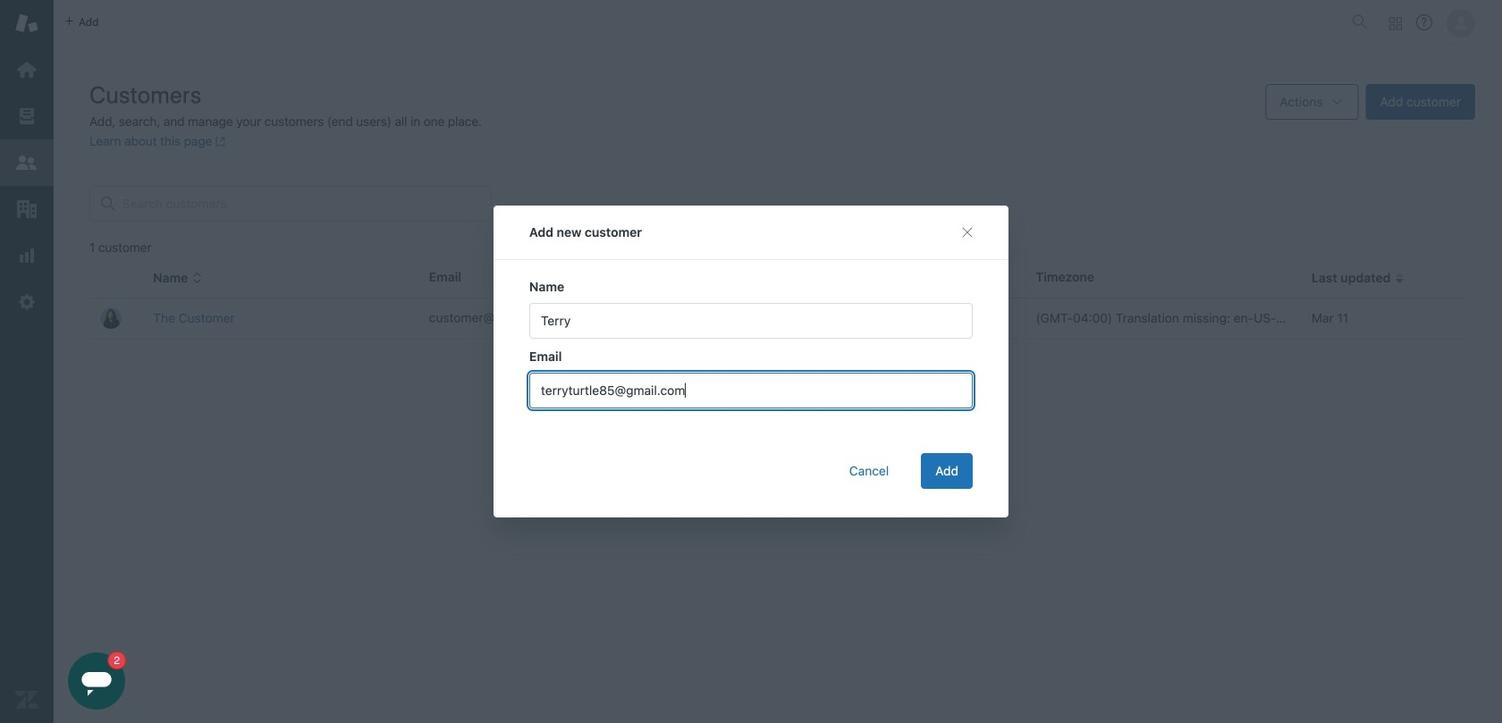 Task type: locate. For each thing, give the bounding box(es) containing it.
organizations image
[[15, 198, 38, 221]]

reporting image
[[15, 244, 38, 267]]

dialog
[[494, 206, 1009, 518]]

None field
[[529, 303, 973, 339], [529, 373, 973, 409], [529, 303, 973, 339], [529, 373, 973, 409]]



Task type: describe. For each thing, give the bounding box(es) containing it.
zendesk support image
[[15, 12, 38, 35]]

zendesk image
[[15, 688, 38, 712]]

close modal image
[[960, 225, 975, 240]]

admin image
[[15, 291, 38, 314]]

main element
[[0, 0, 54, 723]]

(opens in a new tab) image
[[212, 136, 226, 147]]

views image
[[15, 105, 38, 128]]

get help image
[[1416, 14, 1432, 30]]

get started image
[[15, 58, 38, 81]]

Search customers field
[[122, 196, 480, 212]]

zendesk products image
[[1389, 17, 1402, 30]]

customers image
[[15, 151, 38, 174]]



Task type: vqa. For each thing, say whether or not it's contained in the screenshot.
Close Modal image
yes



